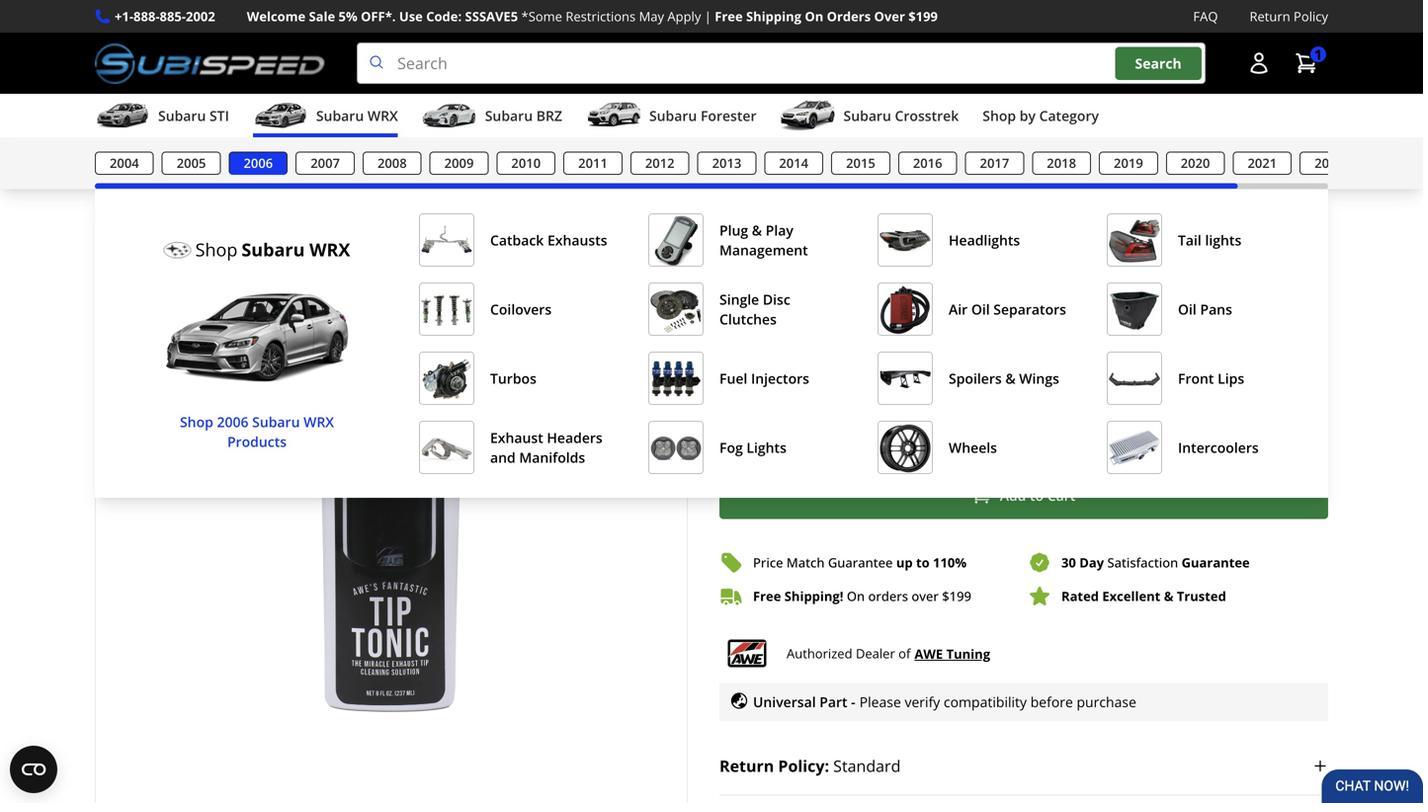 Task type: describe. For each thing, give the bounding box(es) containing it.
subaru for subaru sti
[[158, 106, 206, 125]]

policy
[[1294, 7, 1328, 25]]

search button
[[1115, 47, 1202, 80]]

single disc clutches link
[[648, 283, 846, 337]]

subaru forester button
[[586, 98, 757, 138]]

day
[[1080, 554, 1104, 572]]

lips
[[1218, 369, 1245, 388]]

30 day satisfaction guarantee
[[1062, 554, 1250, 572]]

2010
[[511, 154, 541, 172]]

awe tuning fantastic tip tonic - universal
[[720, 235, 1121, 262]]

1 horizontal spatial msrp
[[933, 330, 971, 349]]

2002
[[186, 7, 215, 25]]

fuel injectors button
[[648, 352, 846, 406]]

awe inside authorized dealer of awe tuning
[[915, 645, 943, 663]]

fog lights button
[[648, 421, 846, 476]]

2 guarantee from the left
[[1182, 554, 1250, 572]]

2012 button
[[630, 152, 690, 175]]

plug & play management button
[[648, 214, 846, 268]]

subaru sti
[[158, 106, 229, 125]]

crosstrek inside dropdown button
[[895, 106, 959, 125]]

(5%)
[[975, 330, 1003, 349]]

2 vertical spatial &
[[1164, 588, 1174, 605]]

match
[[787, 554, 825, 572]]

air oil separators button
[[878, 283, 1075, 337]]

main element
[[0, 94, 1423, 498]]

update vehicle button
[[435, 147, 535, 170]]

subispeed logo image
[[95, 43, 325, 84]]

1 horizontal spatial -
[[1020, 235, 1026, 262]]

awe tuning link
[[915, 643, 990, 665]]

intercoolers button
[[1107, 421, 1305, 476]]

orders
[[827, 7, 871, 25]]

2008 button
[[363, 152, 422, 175]]

vehicle
[[488, 149, 535, 167]]

same
[[980, 422, 1020, 443]]

a red air oil separator image
[[879, 284, 932, 337]]

subaru logo image
[[164, 236, 191, 264]]

subaru wrx element
[[0, 138, 1423, 498]]

subaru inside shop 2006 subaru wrx products
[[252, 413, 300, 432]]

a single disc clutch assembly image
[[649, 284, 703, 337]]

update vehicle
[[435, 149, 535, 167]]

pans
[[1200, 300, 1232, 319]]

subaru,
[[175, 147, 234, 169]]

shop for shop 2006 subaru wrx products
[[180, 413, 213, 432]]

cart
[[1047, 486, 1076, 505]]

a subaru forester thumbnail image image
[[586, 101, 641, 131]]

2021
[[1248, 154, 1277, 172]]

est
[[1223, 422, 1250, 443]]

0 horizontal spatial universal
[[753, 693, 816, 712]]

subaru wrx button
[[253, 98, 398, 138]]

add
[[1000, 486, 1026, 505]]

shop 2006 subaru wrx products
[[180, 413, 334, 451]]

full
[[769, 361, 792, 383]]

purchase
[[1077, 693, 1137, 712]]

dealer
[[856, 645, 895, 663]]

welcome sale 5% off*. use code: sssave5 *some restrictions may apply | free shipping on orders over $199
[[247, 7, 938, 25]]

2016 button
[[898, 152, 957, 175]]

0 horizontal spatial awe
[[720, 235, 762, 262]]

if
[[1055, 422, 1064, 443]]

now
[[364, 149, 395, 167]]

up
[[896, 554, 913, 572]]

universal part - please verify compatibility before purchase
[[753, 693, 1137, 712]]

code:
[[426, 7, 462, 25]]

update
[[435, 149, 484, 167]]

price match guarantee up to 110%
[[753, 554, 967, 572]]

2006 inside dropdown button
[[244, 154, 273, 172]]

write a review link
[[806, 272, 891, 290]]

brz
[[536, 106, 562, 125]]

a black metallic wheel image
[[879, 422, 932, 476]]

open widget image
[[10, 746, 57, 794]]

5%
[[339, 7, 358, 25]]

a light metallic intercooler image
[[1108, 422, 1161, 476]]

2013
[[712, 154, 742, 172]]

0 vertical spatial on
[[805, 7, 824, 25]]

1 vertical spatial wrx
[[309, 238, 350, 262]]

wheels link
[[878, 421, 1075, 476]]

catback exhausts button
[[419, 214, 617, 268]]

and inside exhaust headers and manifolds
[[490, 448, 516, 467]]

0 horizontal spatial -
[[851, 693, 856, 712]]

shop pay image
[[1113, 362, 1195, 382]]

a pair of fog lights image
[[649, 422, 703, 476]]

fantastic
[[838, 235, 925, 262]]

price
[[753, 554, 783, 572]]

headlights
[[949, 231, 1020, 250]]

subaru right 17010
[[242, 238, 305, 262]]

play
[[766, 221, 794, 240]]

3pm
[[1185, 422, 1219, 443]]

subaru brz
[[485, 106, 562, 125]]

1 oil from the left
[[971, 300, 990, 319]]

forester
[[701, 106, 757, 125]]

add to cart
[[1000, 486, 1076, 505]]

coilovers link
[[419, 283, 617, 337]]

1 vertical spatial $199
[[942, 588, 972, 605]]

sale
[[309, 7, 335, 25]]

0 vertical spatial $199
[[909, 7, 938, 25]]

a plug and play engine management system image
[[649, 215, 703, 268]]

2 in from the left
[[816, 361, 830, 383]]

a cat back exhaust system image
[[420, 215, 473, 268]]

1 vertical spatial crosstrek
[[238, 147, 311, 169]]

2017
[[980, 154, 1009, 172]]

a subaru wrx image
[[158, 264, 356, 412]]

& for spoilers
[[1006, 369, 1016, 388]]

2019
[[1114, 154, 1143, 172]]

fog lights
[[720, 438, 787, 457]]

2007
[[311, 154, 340, 172]]

lights
[[747, 438, 787, 457]]

write a review
[[806, 272, 891, 290]]

0 vertical spatial free
[[715, 7, 743, 25]]

a subaru sti thumbnail image image
[[95, 101, 150, 131]]

2011 button
[[564, 152, 623, 175]]

0 vertical spatial universal
[[1032, 235, 1121, 262]]

2007 button
[[296, 152, 355, 175]]

a pair of tail lights image
[[1108, 215, 1161, 268]]

search
[[1135, 54, 1182, 73]]

fuel injectors link
[[648, 352, 846, 406]]

2006 inside shop 2006 subaru wrx products
[[217, 413, 249, 432]]

subaru for subaru wrx
[[316, 106, 364, 125]]

1 guarantee from the left
[[828, 554, 893, 572]]

2013 button
[[697, 152, 756, 175]]

a black metallic spoiler image
[[879, 353, 932, 406]]

subaru crosstrek
[[844, 106, 959, 125]]

front
[[1178, 369, 1214, 388]]

wheels button
[[878, 421, 1075, 476]]

shipping!
[[785, 588, 844, 605]]

+1-888-885-2002 link
[[115, 6, 215, 27]]

button image
[[1247, 52, 1271, 75]]

tonic
[[964, 235, 1015, 262]]

write
[[806, 272, 838, 290]]



Task type: vqa. For each thing, say whether or not it's contained in the screenshot.
Subispeed logo to the top
no



Task type: locate. For each thing, give the bounding box(es) containing it.
free
[[912, 361, 943, 383]]

to right up
[[916, 554, 930, 572]]

shop inside shop 2006 subaru wrx products
[[180, 413, 213, 432]]

shop inside shop now link
[[327, 149, 360, 167]]

ordered
[[1068, 422, 1128, 443]]

subaru forester
[[649, 106, 757, 125]]

shipping
[[746, 7, 802, 25]]

day
[[1024, 422, 1051, 443]]

0 vertical spatial to
[[1030, 486, 1044, 505]]

0 horizontal spatial to
[[916, 554, 930, 572]]

1 vertical spatial and
[[490, 448, 516, 467]]

2015,
[[130, 147, 171, 169]]

& left trusted
[[1164, 588, 1174, 605]]

an exhaust header image
[[420, 422, 473, 476]]

2006 down a subaru wrx thumbnail image
[[244, 154, 273, 172]]

catback
[[490, 231, 544, 250]]

oil pans
[[1178, 300, 1232, 319]]

1 button
[[1285, 44, 1328, 83]]

1 vertical spatial 2006
[[217, 413, 249, 432]]

on
[[805, 7, 824, 25], [847, 588, 865, 605]]

may
[[639, 7, 664, 25]]

guarantee up free shipping! on orders over $199
[[828, 554, 893, 572]]

tuning up the 'write'
[[767, 235, 833, 262]]

exhaust headers and manifolds
[[490, 429, 603, 467]]

turbos link
[[419, 352, 617, 406]]

a subaru wrx thumbnail image image
[[253, 101, 308, 131]]

0 vertical spatial awe
[[720, 235, 762, 262]]

return for return policy: standard
[[720, 756, 774, 777]]

1 horizontal spatial |
[[704, 7, 712, 25]]

1 horizontal spatial of
[[1046, 361, 1060, 383]]

1 horizontal spatial oil
[[1178, 300, 1197, 319]]

single disc clutches button
[[648, 283, 846, 337]]

0 horizontal spatial oil
[[971, 300, 990, 319]]

crosstrek up 2016
[[895, 106, 959, 125]]

1 horizontal spatial guarantee
[[1182, 554, 1250, 572]]

2011
[[578, 154, 608, 172]]

and left wax
[[384, 201, 407, 219]]

shop inside shop by category dropdown button
[[983, 106, 1016, 125]]

2 vertical spatial wrx
[[304, 413, 334, 432]]

msrp up $1.05
[[872, 310, 909, 329]]

before left purchase
[[1031, 693, 1073, 712]]

shop by category button
[[983, 98, 1099, 138]]

1 horizontal spatial $199
[[942, 588, 972, 605]]

2 oil from the left
[[1178, 300, 1197, 319]]

subaru wrx
[[316, 106, 398, 125]]

awe tuning image
[[720, 640, 775, 668]]

0 vertical spatial return
[[1250, 7, 1291, 25]]

catback exhausts
[[490, 231, 607, 250]]

1 in from the left
[[751, 361, 765, 383]]

review
[[852, 272, 891, 290]]

a right head light image
[[879, 215, 932, 268]]

0 horizontal spatial $199
[[909, 7, 938, 25]]

a black and chrome turbo image
[[420, 353, 473, 406]]

orders
[[868, 588, 908, 605]]

oil right air
[[971, 300, 990, 319]]

compatibility
[[944, 693, 1027, 712]]

2018
[[1047, 154, 1076, 172]]

& up management
[[752, 221, 762, 240]]

wrx inside dropdown button
[[368, 106, 398, 125]]

excellent
[[1102, 588, 1161, 605]]

crosstrek down a subaru wrx thumbnail image
[[238, 147, 311, 169]]

1 horizontal spatial tuning
[[946, 645, 990, 663]]

subaru left sti at the top of page
[[158, 106, 206, 125]]

2020 button
[[1166, 152, 1225, 175]]

headers
[[547, 429, 603, 447]]

1 horizontal spatial universal
[[1032, 235, 1121, 262]]

save
[[839, 330, 870, 349]]

will
[[917, 422, 941, 443]]

0 vertical spatial wrx
[[368, 106, 398, 125]]

free
[[715, 7, 743, 25], [753, 588, 781, 605]]

0 vertical spatial and
[[384, 201, 407, 219]]

return for return policy
[[1250, 7, 1291, 25]]

rated
[[1062, 588, 1099, 605]]

1 vertical spatial &
[[1006, 369, 1016, 388]]

2010 button
[[497, 152, 556, 175]]

and down the exhaust at the left bottom
[[490, 448, 516, 467]]

tuning inside authorized dealer of awe tuning
[[946, 645, 990, 663]]

0 horizontal spatial crosstrek
[[238, 147, 311, 169]]

wrx inside shop 2006 subaru wrx products
[[304, 413, 334, 432]]

2015 button
[[831, 152, 890, 175]]

1 horizontal spatial to
[[1030, 486, 1044, 505]]

0 vertical spatial crosstrek
[[895, 106, 959, 125]]

+1-
[[115, 7, 133, 25]]

888-
[[133, 7, 160, 25]]

shop for shop by category
[[983, 106, 1016, 125]]

to right the add
[[1030, 486, 1044, 505]]

110%
[[933, 554, 967, 572]]

0 vertical spatial &
[[752, 221, 762, 240]]

2 horizontal spatial &
[[1164, 588, 1174, 605]]

fog
[[720, 438, 743, 457]]

oil
[[971, 300, 990, 319], [1178, 300, 1197, 319]]

a subaru crosstrek thumbnail image image
[[780, 101, 836, 131]]

1 vertical spatial -
[[851, 693, 856, 712]]

- right tonic
[[1020, 235, 1026, 262]]

front lips link
[[1107, 352, 1305, 406]]

in left full
[[751, 361, 765, 383]]

0 horizontal spatial and
[[384, 201, 407, 219]]

1 vertical spatial free
[[753, 588, 781, 605]]

1 vertical spatial awe
[[915, 645, 943, 663]]

| right 2008
[[410, 147, 419, 169]]

2006 button
[[229, 152, 288, 175]]

2018 button
[[1032, 152, 1091, 175]]

universal left part
[[753, 693, 816, 712]]

& inside button
[[1006, 369, 1016, 388]]

before left 3pm
[[1132, 422, 1181, 443]]

standard
[[833, 756, 901, 777]]

wheels
[[949, 438, 997, 457]]

1 vertical spatial before
[[1031, 693, 1073, 712]]

shop for shop subaru wrx
[[195, 238, 238, 262]]

& for plug
[[752, 221, 762, 240]]

use
[[399, 7, 423, 25]]

1 horizontal spatial in
[[816, 361, 830, 383]]

0 vertical spatial |
[[704, 7, 712, 25]]

coilovers
[[490, 300, 552, 319]]

1 horizontal spatial awe
[[915, 645, 943, 663]]

1 vertical spatial universal
[[753, 693, 816, 712]]

0 vertical spatial 2006
[[244, 154, 273, 172]]

add to cart button
[[720, 472, 1328, 520]]

& inside plug & play management
[[752, 221, 762, 240]]

1 horizontal spatial return
[[1250, 7, 1291, 25]]

2009 button
[[430, 152, 489, 175]]

0 vertical spatial of
[[1046, 361, 1060, 383]]

category
[[1039, 106, 1099, 125]]

return left policy
[[1250, 7, 1291, 25]]

msrp save $1.05 on msrp (5%)
[[839, 310, 1003, 349]]

in left 4
[[816, 361, 830, 383]]

clutches
[[720, 310, 777, 329]]

universal up separators
[[1032, 235, 1121, 262]]

subaru for subaru brz
[[485, 106, 533, 125]]

1 vertical spatial on
[[847, 588, 865, 605]]

0 vertical spatial tuning
[[767, 235, 833, 262]]

subaru
[[158, 106, 206, 125], [316, 106, 364, 125], [485, 106, 533, 125], [649, 106, 697, 125], [844, 106, 891, 125], [242, 238, 305, 262], [252, 413, 300, 432]]

a set of four coilovers image
[[420, 284, 473, 337]]

0 horizontal spatial |
[[410, 147, 419, 169]]

search input field
[[357, 43, 1206, 84]]

of right dealer at the bottom right of the page
[[899, 645, 911, 663]]

air oil separators link
[[878, 283, 1075, 337]]

oil left pans
[[1178, 300, 1197, 319]]

0 horizontal spatial free
[[715, 7, 743, 25]]

of inside authorized dealer of awe tuning
[[899, 645, 911, 663]]

-
[[1020, 235, 1026, 262], [851, 693, 856, 712]]

1 vertical spatial of
[[899, 645, 911, 663]]

0 horizontal spatial in
[[751, 361, 765, 383]]

shop 2006 subaru wrx products link
[[158, 412, 356, 452]]

shop
[[983, 106, 1016, 125], [327, 149, 360, 167], [195, 238, 238, 262], [180, 413, 213, 432]]

single disc clutches
[[720, 290, 791, 329]]

1 vertical spatial |
[[410, 147, 419, 169]]

1 vertical spatial return
[[720, 756, 774, 777]]

1 horizontal spatial crosstrek
[[895, 106, 959, 125]]

2017 button
[[965, 152, 1024, 175]]

a subaru brz thumbnail image image
[[422, 101, 477, 131]]

on
[[912, 330, 930, 349]]

| right apply
[[704, 7, 712, 25]]

.
[[1105, 361, 1109, 383]]

tail lights button
[[1107, 214, 1305, 268]]

1 vertical spatial to
[[916, 554, 930, 572]]

tip
[[930, 235, 959, 262]]

|
[[704, 7, 712, 25], [410, 147, 419, 169]]

intercoolers link
[[1107, 421, 1305, 476]]

a black oil pan image
[[1108, 284, 1161, 337]]

off*.
[[361, 7, 396, 25]]

subaru for subaru forester
[[649, 106, 697, 125]]

30
[[1062, 554, 1076, 572]]

headlights link
[[878, 214, 1075, 268]]

0 horizontal spatial msrp
[[872, 310, 909, 329]]

1 horizontal spatial on
[[847, 588, 865, 605]]

2015, subaru, crosstrek
[[130, 147, 311, 169]]

subaru up 2012 on the left top of the page
[[649, 106, 697, 125]]

0 horizontal spatial before
[[1031, 693, 1073, 712]]

0 horizontal spatial return
[[720, 756, 774, 777]]

shop for shop now
[[327, 149, 360, 167]]

2006 up products in the bottom left of the page
[[217, 413, 249, 432]]

1 vertical spatial tuning
[[946, 645, 990, 663]]

& left wings
[[1006, 369, 1016, 388]]

free down price
[[753, 588, 781, 605]]

spoilers
[[949, 369, 1002, 388]]

0 horizontal spatial guarantee
[[828, 554, 893, 572]]

msrp down air
[[933, 330, 971, 349]]

tail lights
[[1178, 231, 1242, 250]]

headlights button
[[878, 214, 1075, 268]]

tuning up the compatibility
[[946, 645, 990, 663]]

awe
[[720, 235, 762, 262], [915, 645, 943, 663]]

subaru for subaru crosstrek
[[844, 106, 891, 125]]

0 vertical spatial -
[[1020, 235, 1026, 262]]

subaru up shop now
[[316, 106, 364, 125]]

free right apply
[[715, 7, 743, 25]]

return left policy: in the bottom right of the page
[[720, 756, 774, 777]]

0 vertical spatial before
[[1132, 422, 1181, 443]]

apply
[[668, 7, 701, 25]]

satisfaction
[[1108, 554, 1178, 572]]

0 horizontal spatial &
[[752, 221, 762, 240]]

a set of four fuel injectors image
[[649, 353, 703, 406]]

subaru up products in the bottom left of the page
[[252, 413, 300, 432]]

0 horizontal spatial tuning
[[767, 235, 833, 262]]

None number field
[[720, 409, 830, 456]]

to inside button
[[1030, 486, 1044, 505]]

- right part
[[851, 693, 856, 712]]

pay
[[720, 361, 747, 383]]

turbos
[[490, 369, 537, 388]]

2008
[[378, 154, 407, 172]]

free shipping! on orders over $199
[[753, 588, 972, 605]]

guarantee up trusted
[[1182, 554, 1250, 572]]

2019 button
[[1099, 152, 1158, 175]]

subaru left "brz"
[[485, 106, 533, 125]]

1 horizontal spatial &
[[1006, 369, 1016, 388]]

17010
[[190, 257, 229, 275]]

1 horizontal spatial free
[[753, 588, 781, 605]]

of
[[1046, 361, 1060, 383], [899, 645, 911, 663]]

2014
[[779, 154, 809, 172]]

subaru up 2015
[[844, 106, 891, 125]]

stock
[[870, 422, 913, 443]]

0 horizontal spatial of
[[899, 645, 911, 663]]

1 horizontal spatial before
[[1132, 422, 1181, 443]]

a black metallic front lip image
[[1108, 353, 1161, 406]]

exhaust
[[490, 429, 543, 447]]

0 horizontal spatial on
[[805, 7, 824, 25]]

of left .
[[1046, 361, 1060, 383]]

1 horizontal spatial and
[[490, 448, 516, 467]]



